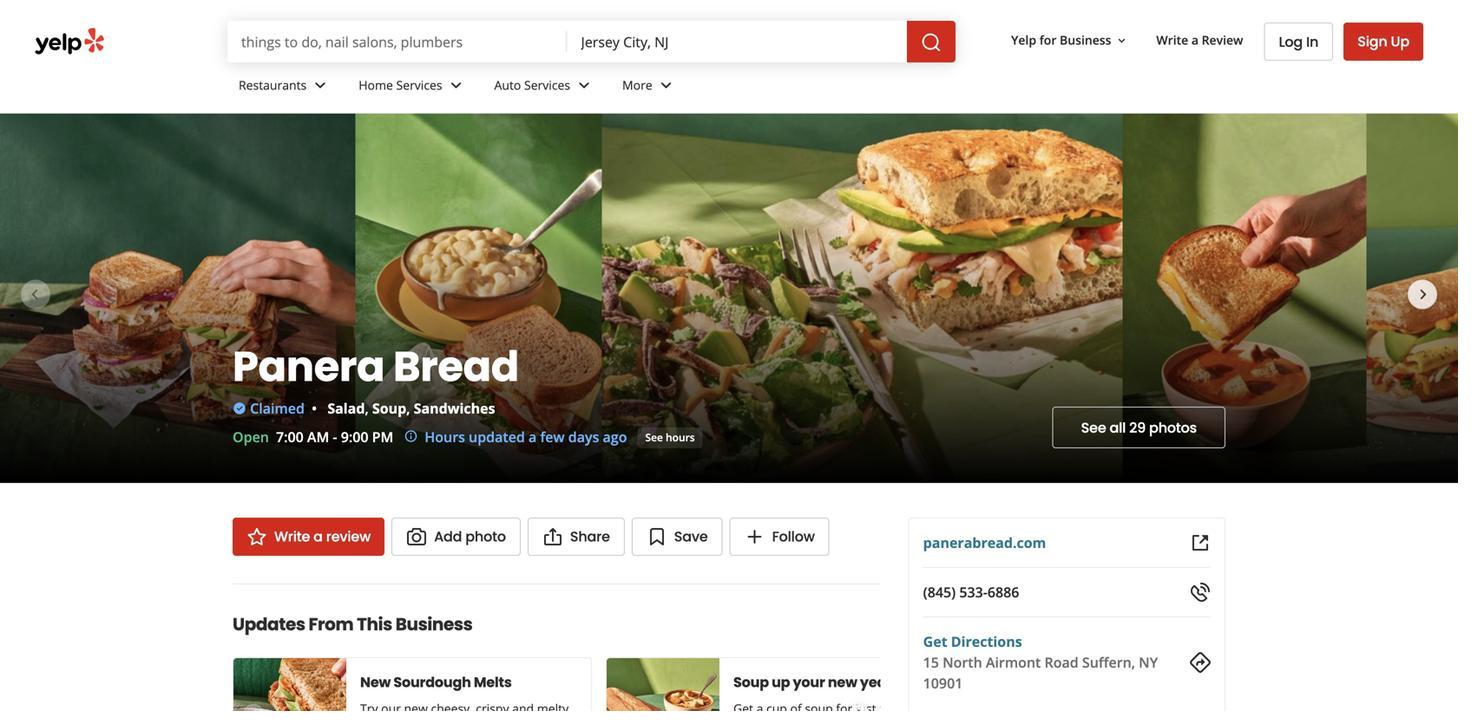 Task type: describe. For each thing, give the bounding box(es) containing it.
24 share v2 image
[[543, 527, 563, 548]]

0 horizontal spatial business
[[396, 613, 473, 637]]

ago
[[603, 428, 627, 447]]

am
[[307, 428, 329, 447]]

for
[[1040, 32, 1057, 48]]

salad link
[[328, 399, 365, 418]]

address, neighborhood, city, state or zip text field
[[567, 21, 907, 63]]

yelp
[[1012, 32, 1037, 48]]

16 info v2 image
[[404, 430, 418, 444]]

open 7:00 am - 9:00 pm
[[233, 428, 394, 447]]

24 star v2 image
[[247, 527, 267, 548]]

restaurants link
[[225, 63, 345, 113]]

soup link
[[372, 399, 407, 418]]

see for see hours
[[645, 431, 663, 445]]

follow
[[772, 527, 815, 547]]

sandwiches link
[[414, 399, 495, 418]]

-
[[333, 428, 337, 447]]

up
[[772, 673, 790, 693]]

7:00
[[276, 428, 304, 447]]

soup up your new year image
[[607, 659, 720, 712]]

directions
[[951, 633, 1022, 652]]

new
[[360, 673, 391, 693]]

restaurants
[[239, 77, 307, 93]]

services for home services
[[396, 77, 442, 93]]

review
[[326, 527, 371, 547]]

24 add v2 image
[[745, 527, 765, 548]]

few
[[540, 428, 565, 447]]

24 directions v2 image
[[1190, 653, 1211, 674]]

auto
[[494, 77, 521, 93]]

updates from this business
[[233, 613, 473, 637]]

road
[[1045, 654, 1079, 672]]

updates from this business element
[[205, 584, 965, 712]]

15
[[924, 654, 939, 672]]

write a review link
[[1150, 24, 1251, 56]]

yelp for business button
[[1005, 24, 1136, 56]]

get directions link
[[924, 633, 1022, 652]]

home services link
[[345, 63, 481, 113]]

ny
[[1139, 654, 1158, 672]]

claimed
[[250, 399, 305, 418]]

new
[[828, 673, 858, 693]]

log in link
[[1265, 23, 1334, 61]]

1 photo of panera bread - suffern, ny, us. image from the left
[[0, 114, 355, 484]]

info alert
[[404, 427, 627, 448]]

more
[[623, 77, 653, 93]]

write for write a review
[[1157, 32, 1189, 48]]

see for see all 29 photos
[[1082, 418, 1107, 438]]

sign
[[1358, 32, 1388, 51]]

write a review
[[1157, 32, 1244, 48]]

see all 29 photos link
[[1053, 407, 1226, 449]]

10901
[[924, 675, 963, 693]]

home
[[359, 77, 393, 93]]

24 chevron down v2 image
[[446, 75, 467, 96]]

a for review
[[314, 527, 323, 547]]

(845)
[[924, 583, 956, 602]]

29
[[1130, 418, 1146, 438]]

airmont
[[986, 654, 1041, 672]]

photos
[[1150, 418, 1197, 438]]

24 camera v2 image
[[406, 527, 427, 548]]

salad , soup , sandwiches
[[328, 399, 495, 418]]

16 chevron down v2 image
[[1115, 34, 1129, 48]]

hours
[[425, 428, 465, 447]]

suffern,
[[1083, 654, 1136, 672]]

write for write a review
[[274, 527, 310, 547]]

none field address, neighborhood, city, state or zip
[[567, 21, 907, 63]]

0 horizontal spatial soup
[[372, 399, 407, 418]]

write a review
[[274, 527, 371, 547]]

log
[[1279, 32, 1303, 52]]

new sourdough melts image
[[234, 659, 346, 712]]



Task type: locate. For each thing, give the bounding box(es) containing it.
1 vertical spatial write
[[274, 527, 310, 547]]

previous image for next icon
[[24, 285, 45, 305]]

24 chevron down v2 image inside the auto services link
[[574, 75, 595, 96]]

this
[[357, 613, 392, 637]]

1 services from the left
[[396, 77, 442, 93]]

log in
[[1279, 32, 1319, 52]]

0 horizontal spatial previous image
[[24, 285, 45, 305]]

soup
[[372, 399, 407, 418], [734, 673, 769, 693]]

2 horizontal spatial a
[[1192, 32, 1199, 48]]

write left review
[[1157, 32, 1189, 48]]

see hours link
[[638, 428, 703, 449]]

0 horizontal spatial see
[[645, 431, 663, 445]]

updated
[[469, 428, 525, 447]]

24 chevron down v2 image right more
[[656, 75, 677, 96]]

next image
[[1413, 285, 1434, 305]]

0 vertical spatial soup
[[372, 399, 407, 418]]

1 vertical spatial a
[[529, 428, 537, 447]]

panerabread.com link
[[924, 534, 1047, 553]]

services
[[396, 77, 442, 93], [524, 77, 570, 93]]

all
[[1110, 418, 1126, 438]]

photo
[[466, 527, 506, 547]]

24 chevron down v2 image inside more link
[[656, 75, 677, 96]]

3 24 chevron down v2 image from the left
[[656, 75, 677, 96]]

5 photo of panera bread - suffern, ny, us. image from the left
[[1367, 114, 1459, 484]]

previous image
[[24, 285, 45, 305], [243, 705, 262, 712]]

services for auto services
[[524, 77, 570, 93]]

review
[[1202, 32, 1244, 48]]

,
[[365, 399, 369, 418], [407, 399, 410, 418]]

1 horizontal spatial previous image
[[243, 705, 262, 712]]

year
[[860, 673, 892, 693]]

see left the hours
[[645, 431, 663, 445]]

business categories element
[[225, 63, 1424, 113]]

share button
[[528, 518, 625, 557]]

1 none field from the left
[[227, 21, 567, 63]]

north
[[943, 654, 983, 672]]

in
[[1307, 32, 1319, 52]]

follow button
[[730, 518, 830, 557]]

auto services link
[[481, 63, 609, 113]]

see
[[1082, 418, 1107, 438], [645, 431, 663, 445]]

6886
[[988, 583, 1020, 602]]

1 vertical spatial soup
[[734, 673, 769, 693]]

photo of panera bread - suffern, ny, us. image
[[0, 114, 355, 484], [355, 114, 602, 484], [602, 114, 1123, 484], [1123, 114, 1367, 484], [1367, 114, 1459, 484]]

0 horizontal spatial services
[[396, 77, 442, 93]]

new sourdough melts
[[360, 673, 512, 693]]

None search field
[[227, 21, 956, 63]]

2 photo of panera bread - suffern, ny, us. image from the left
[[355, 114, 602, 484]]

things to do, nail salons, plumbers text field
[[227, 21, 567, 63]]

, up 16 info v2 image
[[407, 399, 410, 418]]

24 chevron down v2 image for auto services
[[574, 75, 595, 96]]

0 vertical spatial business
[[1060, 32, 1112, 48]]

24 external link v2 image
[[1190, 533, 1211, 554]]

from
[[309, 613, 354, 637]]

bread
[[393, 338, 519, 396]]

1 horizontal spatial services
[[524, 77, 570, 93]]

sourdough
[[394, 673, 471, 693]]

services left 24 chevron down v2 icon
[[396, 77, 442, 93]]

see left all
[[1082, 418, 1107, 438]]

search image
[[921, 32, 942, 53]]

pm
[[372, 428, 394, 447]]

1 horizontal spatial ,
[[407, 399, 410, 418]]

services right auto
[[524, 77, 570, 93]]

24 chevron down v2 image inside restaurants link
[[310, 75, 331, 96]]

add photo
[[434, 527, 506, 547]]

updates
[[233, 613, 305, 637]]

open
[[233, 428, 269, 447]]

soup left up on the right of page
[[734, 673, 769, 693]]

melts
[[474, 673, 512, 693]]

salad
[[328, 399, 365, 418]]

1 horizontal spatial a
[[529, 428, 537, 447]]

1 horizontal spatial see
[[1082, 418, 1107, 438]]

home services
[[359, 77, 442, 93]]

business up sourdough
[[396, 613, 473, 637]]

get directions 15 north airmont road suffern, ny 10901
[[924, 633, 1158, 693]]

sandwiches
[[414, 399, 495, 418]]

2 none field from the left
[[567, 21, 907, 63]]

sign up link
[[1344, 23, 1424, 61]]

0 vertical spatial a
[[1192, 32, 1199, 48]]

24 save outline v2 image
[[647, 527, 667, 548]]

1 24 chevron down v2 image from the left
[[310, 75, 331, 96]]

24 chevron down v2 image for restaurants
[[310, 75, 331, 96]]

a for review
[[1192, 32, 1199, 48]]

1 horizontal spatial soup
[[734, 673, 769, 693]]

write
[[1157, 32, 1189, 48], [274, 527, 310, 547]]

business
[[1060, 32, 1112, 48], [396, 613, 473, 637]]

3 photo of panera bread - suffern, ny, us. image from the left
[[602, 114, 1123, 484]]

next image
[[851, 705, 870, 712]]

24 chevron down v2 image right restaurants
[[310, 75, 331, 96]]

add
[[434, 527, 462, 547]]

None field
[[227, 21, 567, 63], [567, 21, 907, 63]]

write a review link
[[233, 518, 385, 557]]

0 horizontal spatial ,
[[365, 399, 369, 418]]

1 vertical spatial previous image
[[243, 705, 262, 712]]

panera bread
[[233, 338, 519, 396]]

more link
[[609, 63, 691, 113]]

24 phone v2 image
[[1190, 583, 1211, 603]]

previous image inside the updates from this business element
[[243, 705, 262, 712]]

business inside button
[[1060, 32, 1112, 48]]

write right 24 star v2 'image'
[[274, 527, 310, 547]]

panera
[[233, 338, 385, 396]]

soup inside the updates from this business element
[[734, 673, 769, 693]]

2 horizontal spatial 24 chevron down v2 image
[[656, 75, 677, 96]]

hours updated a few days ago
[[425, 428, 627, 447]]

none field things to do, nail salons, plumbers
[[227, 21, 567, 63]]

2 vertical spatial a
[[314, 527, 323, 547]]

hours
[[666, 431, 695, 445]]

1 horizontal spatial 24 chevron down v2 image
[[574, 75, 595, 96]]

2 24 chevron down v2 image from the left
[[574, 75, 595, 96]]

see hours
[[645, 431, 695, 445]]

see inside "link"
[[645, 431, 663, 445]]

get
[[924, 633, 948, 652]]

2 services from the left
[[524, 77, 570, 93]]

soup up pm
[[372, 399, 407, 418]]

1 horizontal spatial write
[[1157, 32, 1189, 48]]

save button
[[632, 518, 723, 557]]

2 , from the left
[[407, 399, 410, 418]]

soup up your new year
[[734, 673, 892, 693]]

533-
[[960, 583, 988, 602]]

save
[[674, 527, 708, 547]]

business left 16 chevron down v2 icon
[[1060, 32, 1112, 48]]

add photo link
[[392, 518, 521, 557]]

24 chevron down v2 image right "auto services"
[[574, 75, 595, 96]]

1 , from the left
[[365, 399, 369, 418]]

previous image for next image
[[243, 705, 262, 712]]

1 horizontal spatial business
[[1060, 32, 1112, 48]]

days
[[568, 428, 599, 447]]

up
[[1391, 32, 1410, 51]]

auto services
[[494, 77, 570, 93]]

a
[[1192, 32, 1199, 48], [529, 428, 537, 447], [314, 527, 323, 547]]

0 horizontal spatial a
[[314, 527, 323, 547]]

your
[[793, 673, 825, 693]]

share
[[570, 527, 610, 547]]

24 chevron down v2 image for more
[[656, 75, 677, 96]]

yelp for business
[[1012, 32, 1112, 48]]

0 vertical spatial write
[[1157, 32, 1189, 48]]

sign up
[[1358, 32, 1410, 51]]

1 vertical spatial business
[[396, 613, 473, 637]]

panerabread.com
[[924, 534, 1047, 553]]

a inside info 'alert'
[[529, 428, 537, 447]]

0 vertical spatial previous image
[[24, 285, 45, 305]]

24 chevron down v2 image
[[310, 75, 331, 96], [574, 75, 595, 96], [656, 75, 677, 96]]

, left the soup link
[[365, 399, 369, 418]]

4 photo of panera bread - suffern, ny, us. image from the left
[[1123, 114, 1367, 484]]

9:00
[[341, 428, 369, 447]]

see all 29 photos
[[1082, 418, 1197, 438]]

16 claim filled v2 image
[[233, 402, 247, 416]]

0 horizontal spatial 24 chevron down v2 image
[[310, 75, 331, 96]]

(845) 533-6886
[[924, 583, 1020, 602]]

0 horizontal spatial write
[[274, 527, 310, 547]]



Task type: vqa. For each thing, say whether or not it's contained in the screenshot.
home services
yes



